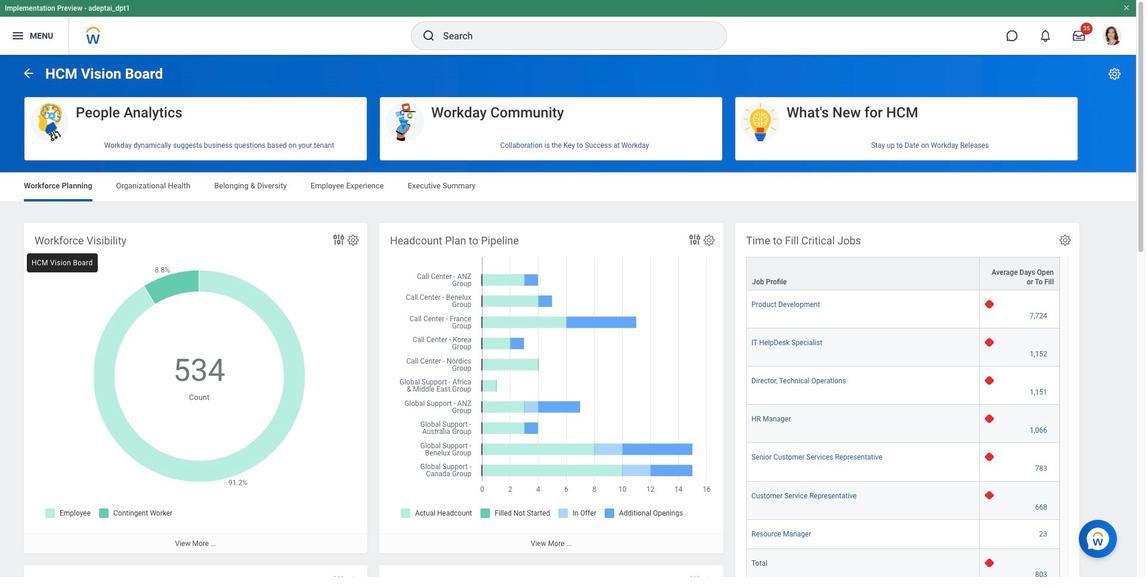 Task type: describe. For each thing, give the bounding box(es) containing it.
8 row from the top
[[747, 520, 1060, 549]]

configure workforce visibility image
[[347, 234, 360, 247]]

previous page image
[[21, 66, 36, 80]]

2 row from the top
[[747, 291, 1060, 329]]

close environment banner image
[[1124, 4, 1131, 11]]

configure and view chart data image for "configure workforce visibility" icon
[[332, 233, 346, 247]]

inbox large image
[[1074, 30, 1085, 42]]

configure this page image
[[1108, 67, 1122, 81]]

6 row from the top
[[747, 444, 1060, 482]]

configure and view chart data image
[[688, 575, 702, 578]]

configure and view chart data image for configure turnover by executive group icon on the bottom of page
[[332, 575, 346, 578]]

Search Workday  search field
[[443, 23, 702, 49]]

5 row from the top
[[747, 405, 1060, 444]]

headcount plan to pipeline element
[[380, 223, 724, 554]]

configure retirement eligibility by critical job image
[[703, 576, 716, 578]]

4 row from the top
[[747, 367, 1060, 405]]

1 row from the top
[[747, 257, 1060, 291]]



Task type: vqa. For each thing, say whether or not it's contained in the screenshot.
Configure Turnover by Executive Group image
yes



Task type: locate. For each thing, give the bounding box(es) containing it.
configure and view chart data image left "configure workforce visibility" icon
[[332, 233, 346, 247]]

configure turnover by executive group image
[[347, 576, 360, 578]]

9 row from the top
[[747, 549, 1060, 578]]

total element
[[752, 557, 768, 568]]

banner
[[0, 0, 1137, 55]]

2 configure and view chart data image from the top
[[332, 575, 346, 578]]

search image
[[422, 29, 436, 43]]

3 row from the top
[[747, 329, 1060, 367]]

row
[[747, 257, 1060, 291], [747, 291, 1060, 329], [747, 329, 1060, 367], [747, 367, 1060, 405], [747, 405, 1060, 444], [747, 444, 1060, 482], [747, 482, 1060, 520], [747, 520, 1060, 549], [747, 549, 1060, 578]]

workforce visibility element
[[24, 223, 368, 554]]

configure time to fill critical jobs image
[[1059, 234, 1072, 247]]

profile logan mcneil image
[[1103, 26, 1122, 48]]

time to fill critical jobs element
[[736, 223, 1080, 578]]

configure and view chart data image left configure turnover by executive group icon on the bottom of page
[[332, 575, 346, 578]]

main content
[[0, 55, 1137, 578]]

justify image
[[11, 29, 25, 43]]

0 vertical spatial configure and view chart data image
[[332, 233, 346, 247]]

1 configure and view chart data image from the top
[[332, 233, 346, 247]]

notifications large image
[[1040, 30, 1052, 42]]

7 row from the top
[[747, 482, 1060, 520]]

tab list
[[12, 173, 1125, 202]]

1 vertical spatial configure and view chart data image
[[332, 575, 346, 578]]

configure and view chart data image
[[332, 233, 346, 247], [332, 575, 346, 578]]



